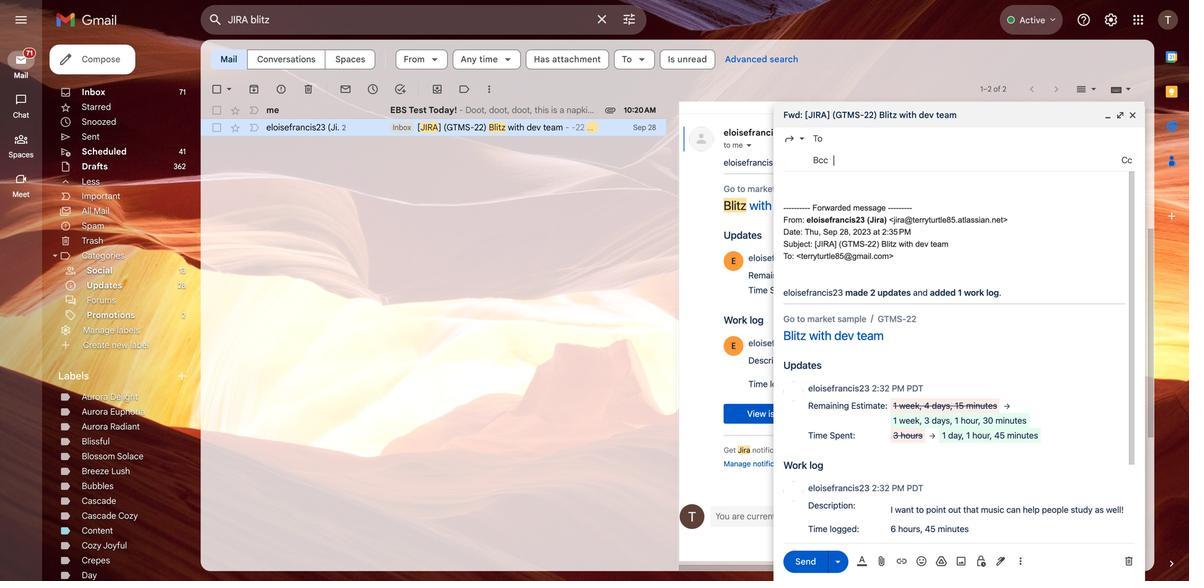 Task type: vqa. For each thing, say whether or not it's contained in the screenshot.
topmost use:
no



Task type: locate. For each thing, give the bounding box(es) containing it.
sample inside go to market sample / gtms-22 blitz with dev team
[[838, 314, 867, 324]]

minimize image
[[1104, 110, 1113, 120]]

show details image
[[746, 141, 753, 149]]

cozy up the crepes
[[82, 540, 101, 551]]

[jira] inside ---------- forwarded message --------- from: eloisefrancis23 (jira) <jira@terryturtle85.atlassian.net> date: thu, sep 28, 2023 at 2:35 pm subject: [jira] (gtms-22) blitz with dev team to:  <terryturtle85@gmail.com>
[[815, 239, 837, 249]]

1 vertical spatial 6 hours, 45 minutes
[[891, 524, 969, 534]]

any
[[461, 54, 477, 65]]

1 day, 1 hour, 45 minutes
[[883, 285, 979, 295], [943, 430, 1039, 440]]

separate
[[872, 511, 906, 522]]

categories link
[[82, 250, 125, 261]]

sample inside go to market sample blitz with dev team
[[778, 184, 807, 194]]

2 for eloisefrancis23 made 2 updates and added 1 work log .
[[871, 288, 876, 298]]

dev inside go to market sample / gtms-22 blitz with dev team
[[835, 328, 854, 343]]

0 horizontal spatial estimate:
[[792, 270, 828, 280]]

blitz inside go to market sample / gtms-22 blitz with dev team
[[784, 328, 807, 343]]

1 vertical spatial mail
[[14, 71, 28, 80]]

logged: up issue
[[770, 379, 800, 389]]

go for blitz
[[784, 314, 795, 324]]

cascade down cascade link
[[82, 511, 116, 521]]

1 day, 1 hour, 45 minutes inside list
[[883, 285, 979, 295]]

eloisefrancis23 made 2 updates
[[724, 157, 851, 167]]

insert files using drive image
[[936, 555, 948, 568]]

spaces
[[336, 54, 365, 65], [9, 150, 34, 160]]

1 vertical spatial inbox
[[393, 123, 411, 132]]

move to inbox image
[[431, 83, 444, 95]]

6 inside message body text box
[[891, 524, 896, 534]]

0 vertical spatial spaces
[[336, 54, 365, 65]]

Search in mail text field
[[228, 14, 587, 26]]

1 row from the top
[[201, 102, 666, 119]]

time logged: down reply
[[809, 524, 860, 534]]

1 horizontal spatial sep
[[824, 227, 838, 237]]

6 for blitz
[[891, 524, 896, 534]]

1 horizontal spatial updates
[[724, 229, 762, 241]]

time spent: for team
[[749, 285, 796, 295]]

remaining down to:
[[749, 270, 790, 280]]

day, up "for"
[[949, 430, 964, 440]]

0 vertical spatial log
[[987, 288, 999, 298]]

[jira]
[[805, 110, 831, 121], [815, 239, 837, 249]]

to up blitz with dev team link
[[797, 314, 805, 324]]

2 cascade from the top
[[82, 511, 116, 521]]

manage up the create
[[83, 325, 115, 336]]

1 vertical spatial spaces
[[9, 150, 34, 160]]

1 day, 1 hour, 45 minutes inside message body text box
[[943, 430, 1039, 440]]

1 vertical spatial logged:
[[830, 524, 860, 534]]

remaining estimate: inside list
[[749, 270, 828, 280]]

gtms-22 link
[[878, 314, 917, 324]]

1 left work at right
[[958, 288, 962, 298]]

time spent: down to:
[[749, 285, 796, 295]]

1 vertical spatial day,
[[949, 430, 964, 440]]

close image
[[1128, 110, 1138, 120]]

spaces down chat heading
[[9, 150, 34, 160]]

mail down important
[[94, 206, 110, 217]]

0 horizontal spatial inbox
[[82, 87, 105, 98]]

create
[[83, 340, 110, 351]]

6 hours, 45 minutes
[[831, 379, 910, 389], [891, 524, 969, 534]]

0 horizontal spatial sep
[[633, 123, 647, 132]]

to
[[724, 141, 731, 150], [738, 184, 746, 194], [797, 314, 805, 324], [917, 505, 924, 515]]

inbox for inbox
[[82, 87, 105, 98]]

day,
[[889, 285, 905, 295], [949, 430, 964, 440]]

logged: inside list
[[770, 379, 800, 389]]

notifications left • on the bottom right of page
[[753, 459, 795, 468]]

2 vertical spatial aurora
[[82, 421, 108, 432]]

0 horizontal spatial 22
[[576, 122, 585, 133]]

0 vertical spatial cozy
[[118, 511, 138, 521]]

0 horizontal spatial to
[[622, 54, 632, 65]]

hours inside message body text box
[[901, 430, 923, 440]]

with inside row
[[508, 122, 525, 133]]

work for team
[[724, 314, 748, 326]]

hours up cloud on the bottom of page
[[901, 430, 923, 440]]

→ image up cloud app for
[[928, 431, 938, 441]]

1 horizontal spatial work
[[784, 459, 807, 471]]

description: up reply
[[809, 500, 856, 511]]

0 vertical spatial (jira)
[[790, 127, 813, 138]]

market inside go to market sample blitz with dev team
[[748, 184, 776, 194]]

1 vertical spatial [jira]
[[815, 239, 837, 249]]

dev
[[919, 110, 934, 121], [527, 122, 541, 133], [775, 198, 795, 212], [916, 239, 929, 249], [835, 328, 854, 343]]

day, for 22
[[949, 430, 964, 440]]

inbox up starred link
[[82, 87, 105, 98]]

made inside list
[[786, 157, 809, 167]]

0 vertical spatial made
[[786, 157, 809, 167]]

send
[[796, 556, 817, 567]]

1 horizontal spatial remaining
[[809, 400, 849, 411]]

updates left and
[[878, 288, 911, 298]]

categories
[[82, 250, 125, 261]]

sent
[[82, 131, 100, 142]]

→ image inside message body text box
[[928, 431, 938, 441]]

to up bcc
[[814, 133, 823, 144]]

row up 'jira'
[[201, 102, 666, 119]]

remaining inside list
[[749, 270, 790, 280]]

meet heading
[[0, 190, 42, 200]]

new
[[112, 340, 128, 351]]

market for blitz
[[808, 314, 836, 324]]

insert emoji ‪(⌘⇧2)‬ image
[[916, 555, 928, 568]]

0 vertical spatial manage
[[83, 325, 115, 336]]

go inside go to market sample blitz with dev team
[[724, 184, 735, 194]]

13
[[179, 266, 186, 275]]

made
[[786, 157, 809, 167], [846, 288, 868, 298]]

as
[[1095, 505, 1104, 515]]

eloisefrancis23 inside row
[[266, 122, 326, 133]]

mail inside button
[[221, 54, 237, 65]]

0 horizontal spatial spent:
[[770, 285, 796, 295]]

updates down go to market sample blitz with dev team
[[724, 229, 762, 241]]

1 vertical spatial made
[[846, 288, 868, 298]]

list containing blitz
[[679, 0, 1135, 540]]

1 aurora from the top
[[82, 392, 108, 402]]

logged:
[[770, 379, 800, 389], [830, 524, 860, 534]]

0 horizontal spatial 3
[[834, 285, 839, 295]]

mail down 71 link
[[14, 71, 28, 80]]

2 for eloisefrancis23 made 2 updates
[[811, 157, 816, 167]]

1 vertical spatial spent:
[[830, 430, 856, 440]]

3 aurora from the top
[[82, 421, 108, 432]]

1 day, 1 hour, 45 minutes for 22
[[943, 430, 1039, 440]]

to button
[[614, 50, 655, 69]]

week, up cloud on the bottom of page
[[900, 415, 922, 426]]

0 horizontal spatial go
[[724, 184, 735, 194]]

2 aurora from the top
[[82, 406, 108, 417]]

22) down more image
[[475, 122, 487, 133]]

remaining estimate: up phone!
[[809, 400, 888, 411]]

made inside message body text box
[[846, 288, 868, 298]]

me down 'report spam' icon
[[266, 105, 279, 116]]

remaining estimate: down to:
[[749, 270, 828, 280]]

row down 'ebs test today! -'
[[201, 119, 666, 136]]

2:35 pm inside ---------- forwarded message --------- from: eloisefrancis23 (jira) <jira@terryturtle85.atlassian.net> date: thu, sep 28, 2023 at 2:35 pm subject: [jira] (gtms-22) blitz with dev team to:  <terryturtle85@gmail.com>
[[883, 227, 912, 237]]

6 hours, 45 minutes for dev
[[831, 379, 910, 389]]

1
[[981, 85, 984, 94], [883, 285, 887, 295], [907, 285, 911, 295], [958, 288, 962, 298], [894, 400, 897, 411], [894, 415, 897, 426], [955, 415, 959, 426], [943, 430, 946, 440], [967, 430, 971, 440]]

sep down 10:20 am
[[633, 123, 647, 132]]

1 days, from the top
[[932, 400, 953, 411]]

1 left 4
[[894, 400, 897, 411]]

get
[[724, 446, 736, 454]]

3 hours for dev
[[834, 285, 863, 295]]

0 vertical spatial 6 hours, 45 minutes
[[831, 379, 910, 389]]

0 horizontal spatial description:
[[749, 355, 796, 366]]

eloisefrancis23 (jira) < jira@terryturtle85.atlassian.net >
[[724, 127, 927, 138]]

1 horizontal spatial made
[[846, 288, 868, 298]]

estimate: inside list
[[792, 270, 828, 280]]

1 vertical spatial go
[[784, 314, 795, 324]]

1 vertical spatial 22)
[[475, 122, 487, 133]]

aurora up the aurora euphoria 'link'
[[82, 392, 108, 402]]

date:
[[784, 227, 803, 237]]

0 vertical spatial go to market sample link
[[724, 184, 807, 194]]

15
[[955, 400, 964, 411]]

work inside message body text box
[[784, 459, 807, 471]]

1 week, from the top
[[900, 400, 922, 411]]

aurora radiant link
[[82, 421, 140, 432]]

sample down eloisefrancis23 made 2 updates
[[778, 184, 807, 194]]

work log inside message body text box
[[784, 459, 824, 471]]

sep right thu, at right
[[824, 227, 838, 237]]

me left show details icon
[[733, 141, 743, 150]]

2 days, from the top
[[932, 415, 953, 426]]

3 hours
[[834, 285, 863, 295], [894, 430, 923, 440]]

has attachment image
[[604, 104, 617, 116]]

sample left /
[[838, 314, 867, 324]]

aurora euphoria link
[[82, 406, 145, 417]]

lush
[[111, 466, 130, 477]]

1 vertical spatial work log
[[784, 459, 824, 471]]

1 cascade from the top
[[82, 496, 116, 507]]

updates inside message body text box
[[784, 359, 822, 371]]

sep right >
[[944, 128, 957, 137]]

log inside list
[[750, 314, 764, 326]]

main menu image
[[14, 12, 29, 27]]

71 inside 71 link
[[26, 49, 33, 57]]

6 hours, 45 minutes inside message body text box
[[891, 524, 969, 534]]

0 vertical spatial 3 hours
[[834, 285, 863, 295]]

2 right of
[[1003, 85, 1007, 94]]

2 vertical spatial 22)
[[868, 239, 880, 249]]

estimate: for blitz
[[852, 400, 888, 411]]

time logged: up issue
[[749, 379, 800, 389]]

to down the advanced search options image at the right
[[622, 54, 632, 65]]

hour, down 30
[[973, 430, 993, 440]]

eloisefrancis23 (jira) cell
[[724, 127, 927, 138]]

28 down 13
[[178, 281, 186, 290]]

forums link
[[87, 295, 116, 306]]

1 down 1 week, 3 days, 1 hour, 30 minutes
[[967, 430, 971, 440]]

time spent:
[[749, 285, 796, 295], [809, 430, 856, 440]]

manage notifications • give feedback
[[724, 459, 856, 468]]

cozy joyful
[[82, 540, 127, 551]]

description: inside description: i want to point out that music can help people study as well!
[[809, 500, 856, 511]]

0 vertical spatial cascade
[[82, 496, 116, 507]]

market inside go to market sample / gtms-22 blitz with dev team
[[808, 314, 836, 324]]

spam
[[82, 221, 104, 231]]

2 vertical spatial 3
[[894, 430, 899, 440]]

cascade down bubbles link
[[82, 496, 116, 507]]

2 row from the top
[[201, 119, 666, 136]]

toggle split pane mode image
[[1076, 83, 1088, 95]]

snooze image
[[367, 83, 379, 95]]

(jira) inside list
[[790, 127, 813, 138]]

1 horizontal spatial me
[[733, 141, 743, 150]]

71 up mail heading
[[26, 49, 33, 57]]

hour, for dev
[[913, 285, 933, 295]]

None checkbox
[[211, 104, 223, 116]]

2 right (ji. at top left
[[342, 123, 346, 132]]

all mail link
[[82, 206, 110, 217]]

go down 'to me'
[[724, 184, 735, 194]]

minutes
[[948, 285, 979, 295], [878, 379, 910, 389], [967, 400, 998, 411], [996, 415, 1027, 426], [1008, 430, 1039, 440], [938, 524, 969, 534]]

hours, down blitz with dev team link
[[839, 379, 863, 389]]

1 horizontal spatial time logged:
[[809, 524, 860, 534]]

0 vertical spatial days,
[[932, 400, 953, 411]]

hours, inside message body text box
[[899, 524, 923, 534]]

1 vertical spatial days,
[[932, 415, 953, 426]]

estimate:
[[792, 270, 828, 280], [852, 400, 888, 411]]

promotions
[[87, 310, 135, 321]]

content
[[82, 525, 113, 536]]

more options image
[[1017, 555, 1025, 568]]

eloisefrancis23 2:32 pm pdt
[[749, 253, 864, 263], [749, 338, 864, 348], [809, 383, 924, 393], [809, 483, 924, 493]]

22 inside row
[[576, 122, 585, 133]]

spent: down to:
[[770, 285, 796, 295]]

0 vertical spatial estimate:
[[792, 270, 828, 280]]

0 horizontal spatial cozy
[[82, 540, 101, 551]]

0 horizontal spatial time logged:
[[749, 379, 800, 389]]

0 vertical spatial 1 day, 1 hour, 45 minutes
[[883, 285, 979, 295]]

to inside go to market sample / gtms-22 blitz with dev team
[[797, 314, 805, 324]]

description: for description:
[[749, 355, 796, 366]]

mail heading
[[0, 71, 42, 81]]

30
[[983, 415, 994, 426]]

2:35 pm
[[992, 128, 1017, 137], [883, 227, 912, 237]]

0 vertical spatial aurora
[[82, 392, 108, 402]]

0 vertical spatial 2:35 pm
[[992, 128, 1017, 137]]

go up blitz with dev team link
[[784, 314, 795, 324]]

team inside go to market sample blitz with dev team
[[797, 198, 824, 212]]

sep inside cell
[[944, 128, 957, 137]]

delight
[[110, 392, 138, 402]]

to inside go to market sample blitz with dev team
[[738, 184, 746, 194]]

to
[[622, 54, 632, 65], [814, 133, 823, 144]]

1 vertical spatial (jira)
[[868, 215, 887, 225]]

your for phone!
[[807, 446, 822, 454]]

→ image inside list
[[868, 286, 878, 296]]

3 for 22
[[894, 430, 899, 440]]

45 down window.
[[925, 524, 936, 534]]

3 hours inside message body text box
[[894, 430, 923, 440]]

time spent: inside message body text box
[[809, 430, 856, 440]]

1 horizontal spatial 22
[[907, 314, 917, 324]]

is unread
[[668, 54, 707, 65]]

2 inside eloisefrancis23 (ji. 2
[[342, 123, 346, 132]]

6 hours, 45 minutes down window.
[[891, 524, 969, 534]]

week, for 3
[[900, 415, 922, 426]]

eloisefrancis23 (ji. 2
[[266, 122, 346, 133]]

0 vertical spatial 28,
[[959, 128, 969, 137]]

work log inside list
[[724, 314, 764, 326]]

1 vertical spatial 1 day, 1 hour, 45 minutes
[[943, 430, 1039, 440]]

week, for 4
[[900, 400, 922, 411]]

tab list
[[1155, 40, 1190, 537]]

today!
[[429, 105, 457, 116]]

0 horizontal spatial me
[[266, 105, 279, 116]]

in
[[855, 511, 862, 522]]

0 vertical spatial inbox
[[82, 87, 105, 98]]

→ image
[[868, 286, 878, 296], [928, 431, 938, 441]]

0 horizontal spatial time spent:
[[749, 285, 796, 295]]

[jira] down thu, at right
[[815, 239, 837, 249]]

logged: down reply
[[830, 524, 860, 534]]

28, left 2023,
[[959, 128, 969, 137]]

blossom solace link
[[82, 451, 144, 462]]

28, left the 2023 in the top right of the page
[[840, 227, 851, 237]]

1 up the
[[894, 415, 897, 426]]

go to market sample link for and
[[784, 314, 867, 324]]

updates down to link
[[818, 157, 851, 167]]

your left reply
[[814, 511, 832, 522]]

more image
[[483, 83, 496, 95]]

hour, up gtms-22 link
[[913, 285, 933, 295]]

joyful
[[103, 540, 127, 551]]

is unread button
[[660, 50, 716, 69]]

type of response image
[[784, 133, 796, 145]]

0 horizontal spatial spaces
[[9, 150, 34, 160]]

0 vertical spatial remaining
[[749, 270, 790, 280]]

0 horizontal spatial sample
[[778, 184, 807, 194]]

description: up view issue
[[749, 355, 796, 366]]

2 up /
[[871, 288, 876, 298]]

0 horizontal spatial day,
[[889, 285, 905, 295]]

2 for eloisefrancis23 (ji. 2
[[342, 123, 346, 132]]

view
[[748, 409, 766, 419]]

hours inside list
[[841, 285, 863, 295]]

1 horizontal spatial time spent:
[[809, 430, 856, 440]]

inbox
[[82, 87, 105, 98], [393, 123, 411, 132]]

3 up the
[[894, 430, 899, 440]]

music
[[981, 505, 1005, 515]]

remaining for blitz
[[809, 400, 849, 411]]

1 vertical spatial time logged:
[[809, 524, 860, 534]]

(jira) left < at the top
[[790, 127, 813, 138]]

0 vertical spatial updates
[[818, 157, 851, 167]]

cascade for cascade link
[[82, 496, 116, 507]]

work
[[965, 288, 985, 298]]

study
[[1071, 505, 1093, 515]]

remaining inside message body text box
[[809, 400, 849, 411]]

0 horizontal spatial updates
[[87, 280, 122, 291]]

gmail image
[[56, 7, 123, 32]]

inbox inside inbox [ jira ] (gtms-22) blitz with dev team - -22 blitz
[[393, 123, 411, 132]]

updates for eloisefrancis23 made 2 updates
[[818, 157, 851, 167]]

notifications up manage notifications link
[[753, 446, 795, 454]]

go to market sample link down eloisefrancis23 made 2 updates
[[724, 184, 807, 194]]

day link
[[82, 570, 97, 581]]

updates inside message body text box
[[878, 288, 911, 298]]

week,
[[900, 400, 922, 411], [900, 415, 922, 426]]

updates inside list
[[724, 229, 762, 241]]

2 vertical spatial hour,
[[973, 430, 993, 440]]

estimate: inside message body text box
[[852, 400, 888, 411]]

go inside go to market sample / gtms-22 blitz with dev team
[[784, 314, 795, 324]]

aurora delight
[[82, 392, 138, 402]]

manage labels link
[[83, 325, 140, 336]]

spent: inside message body text box
[[830, 430, 856, 440]]

0 horizontal spatial → image
[[868, 286, 878, 296]]

0 horizontal spatial 28
[[178, 281, 186, 290]]

0 vertical spatial hours
[[841, 285, 863, 295]]

compose button
[[50, 45, 135, 74]]

to inside fwd: [jira] (gtms-22) blitz with dev team 'dialog'
[[814, 133, 823, 144]]

logged: inside message body text box
[[830, 524, 860, 534]]

cloud app for
[[911, 446, 962, 454]]

sep inside ---------- forwarded message --------- from: eloisefrancis23 (jira) <jira@terryturtle85.atlassian.net> date: thu, sep 28, 2023 at 2:35 pm subject: [jira] (gtms-22) blitz with dev team to:  <terryturtle85@gmail.com>
[[824, 227, 838, 237]]

1 vertical spatial 3 hours
[[894, 430, 923, 440]]

aurora up blissful
[[82, 421, 108, 432]]

select input tool image
[[1125, 84, 1133, 94]]

to link
[[814, 133, 823, 144]]

1 vertical spatial to
[[814, 133, 823, 144]]

1 horizontal spatial 2:35 pm
[[992, 128, 1017, 137]]

1 horizontal spatial cozy
[[118, 511, 138, 521]]

hours, for 22
[[899, 524, 923, 534]]

insert link ‪(⌘k)‬ image
[[896, 555, 908, 568]]

hours down <terryturtle85@gmail.com>
[[841, 285, 863, 295]]

(gtms- up <terryturtle85@gmail.com>
[[839, 239, 868, 249]]

days, for 1
[[932, 415, 953, 426]]

1 horizontal spatial updates
[[878, 288, 911, 298]]

remaining estimate: inside message body text box
[[809, 400, 888, 411]]

your up the give on the bottom right of the page
[[807, 446, 822, 454]]

3 hours up cloud on the bottom of page
[[894, 430, 923, 440]]

description: inside list
[[749, 355, 796, 366]]

message
[[854, 203, 886, 213]]

1 vertical spatial manage
[[724, 459, 751, 468]]

6 inside list
[[831, 379, 837, 389]]

go to market sample link
[[724, 184, 807, 194], [784, 314, 867, 324]]

time logged: inside list
[[749, 379, 800, 389]]

1 horizontal spatial spent:
[[830, 430, 856, 440]]

remaining estimate: for blitz
[[809, 400, 888, 411]]

updates down blitz with dev team link
[[784, 359, 822, 371]]

0 vertical spatial 71
[[26, 49, 33, 57]]

me
[[266, 105, 279, 116], [733, 141, 743, 150]]

work log for team
[[724, 314, 764, 326]]

days, down the 1 week, 4 days, 15 minutes
[[932, 415, 953, 426]]

2 week, from the top
[[900, 415, 922, 426]]

0 horizontal spatial log
[[750, 314, 764, 326]]

list
[[679, 0, 1135, 540]]

all mail
[[82, 206, 110, 217]]

hours, down window.
[[899, 524, 923, 534]]

0 vertical spatial day,
[[889, 285, 905, 295]]

made up go to market sample / gtms-22 blitz with dev team in the bottom right of the page
[[846, 288, 868, 298]]

0 vertical spatial description:
[[749, 355, 796, 366]]

2 inside message body text box
[[871, 288, 876, 298]]

0 vertical spatial to
[[622, 54, 632, 65]]

estimate: down to:
[[792, 270, 828, 280]]

are
[[732, 511, 745, 522]]

(gtms- right ]
[[444, 122, 475, 133]]

here.
[[1007, 511, 1027, 522]]

0 vertical spatial work log
[[724, 314, 764, 326]]

aurora for aurora radiant
[[82, 421, 108, 432]]

2:35 pm right at
[[883, 227, 912, 237]]

2 down 13
[[182, 311, 186, 320]]

has attachment button
[[526, 50, 609, 69]]

day, inside message body text box
[[949, 430, 964, 440]]

time logged:
[[749, 379, 800, 389], [809, 524, 860, 534]]

row
[[201, 102, 666, 119], [201, 119, 666, 136]]

2 left of
[[988, 85, 992, 94]]

spent: inside list
[[770, 285, 796, 295]]

0 vertical spatial market
[[748, 184, 776, 194]]

manage for manage notifications • give feedback
[[724, 459, 751, 468]]

2 horizontal spatial 3
[[925, 415, 930, 426]]

1 vertical spatial updates
[[87, 280, 122, 291]]

day, for dev
[[889, 285, 905, 295]]

sep for sep 28
[[633, 123, 647, 132]]

eloisefrancis23
[[266, 122, 326, 133], [724, 127, 788, 138], [724, 157, 784, 167], [807, 215, 865, 225], [749, 253, 810, 263], [784, 288, 843, 298], [749, 338, 810, 348], [809, 383, 870, 393], [809, 483, 870, 493]]

cozy up the joyful
[[118, 511, 138, 521]]

0 vertical spatial hour,
[[913, 285, 933, 295]]

1 vertical spatial 2:35 pm
[[883, 227, 912, 237]]

0 horizontal spatial logged:
[[770, 379, 800, 389]]

1 horizontal spatial hours,
[[899, 524, 923, 534]]

thu,
[[805, 227, 821, 237]]

with inside ---------- forwarded message --------- from: eloisefrancis23 (jira) <jira@terryturtle85.atlassian.net> date: thu, sep 28, 2023 at 2:35 pm subject: [jira] (gtms-22) blitz with dev team to:  <terryturtle85@gmail.com>
[[899, 239, 914, 249]]

28,
[[959, 128, 969, 137], [840, 227, 851, 237]]

1 horizontal spatial estimate:
[[852, 400, 888, 411]]

71 up 41 at top
[[179, 88, 186, 97]]

inbox left [
[[393, 123, 411, 132]]

point
[[927, 505, 946, 515]]

mail button
[[211, 48, 247, 71]]

1 day, 1 hour, 45 minutes up gtms-22 link
[[883, 285, 979, 295]]

days, for 15
[[932, 400, 953, 411]]

updates
[[818, 157, 851, 167], [878, 288, 911, 298]]

insert signature image
[[995, 555, 1007, 568]]

(gtms- inside ---------- forwarded message --------- from: eloisefrancis23 (jira) <jira@terryturtle85.atlassian.net> date: thu, sep 28, 2023 at 2:35 pm subject: [jira] (gtms-22) blitz with dev team to:  <terryturtle85@gmail.com>
[[839, 239, 868, 249]]

0 horizontal spatial made
[[786, 157, 809, 167]]

22) down at
[[868, 239, 880, 249]]

1 horizontal spatial logged:
[[830, 524, 860, 534]]

22)
[[865, 110, 877, 121], [475, 122, 487, 133], [868, 239, 880, 249]]

drafts link
[[82, 161, 108, 172]]

None text field
[[834, 151, 1122, 170]]

Not starred checkbox
[[1073, 127, 1086, 139]]

0 horizontal spatial hours,
[[839, 379, 863, 389]]

notifications
[[753, 446, 795, 454], [753, 459, 795, 468]]

blossom solace
[[82, 451, 144, 462]]

1 vertical spatial week,
[[900, 415, 922, 426]]

team
[[937, 110, 957, 121], [543, 122, 563, 133], [797, 198, 824, 212], [931, 239, 949, 249], [857, 328, 884, 343]]

updates for eloisefrancis23 made 2 updates and added 1 work log .
[[878, 288, 911, 298]]

6 down blitz with dev team link
[[831, 379, 837, 389]]

navigation
[[0, 40, 43, 581]]

market up blitz with dev team link
[[808, 314, 836, 324]]

time logged: inside message body text box
[[809, 524, 860, 534]]

your for reply
[[814, 511, 832, 522]]

clear search image
[[590, 7, 615, 32]]

to inside description: i want to point out that music can help people study as well!
[[917, 505, 924, 515]]

mail down 'search in mail' icon
[[221, 54, 237, 65]]

spaces up mark as unread icon
[[336, 54, 365, 65]]

less
[[82, 176, 100, 187]]

spent: up phone!
[[830, 430, 856, 440]]

3 down 4
[[925, 415, 930, 426]]

attach files image
[[876, 555, 889, 568]]

[jira] up < at the top
[[805, 110, 831, 121]]

0 horizontal spatial 6
[[831, 379, 837, 389]]

0 horizontal spatial 3 hours
[[834, 285, 863, 295]]

manage down jira
[[724, 459, 751, 468]]

to right want
[[917, 505, 924, 515]]

45 down → icon
[[995, 430, 1005, 440]]

time spent: inside list
[[749, 285, 796, 295]]

manage inside manage labels create new label
[[83, 325, 115, 336]]

2 vertical spatial log
[[810, 459, 824, 471]]

None checkbox
[[211, 83, 223, 95], [211, 121, 223, 134], [211, 83, 223, 95], [211, 121, 223, 134]]

made for eloisefrancis23 made 2 updates
[[786, 157, 809, 167]]

3 hours inside list
[[834, 285, 863, 295]]

0 vertical spatial 22
[[576, 122, 585, 133]]

with inside go to market sample blitz with dev team
[[750, 198, 772, 212]]

sep 28, 2023, 2:35 pm (6 days ago)
[[944, 128, 1061, 137]]

main content
[[201, 0, 1155, 581]]



Task type: describe. For each thing, give the bounding box(es) containing it.
1 – 2 of 2
[[981, 85, 1007, 94]]

your left draft
[[966, 511, 984, 522]]

0 vertical spatial (gtms-
[[833, 110, 865, 121]]

mail inside heading
[[14, 71, 28, 80]]

fwd:
[[784, 110, 803, 121]]

pop out image
[[1116, 110, 1126, 120]]

spaces heading
[[0, 150, 42, 160]]

2 horizontal spatial log
[[987, 288, 999, 298]]

forwarded
[[813, 203, 851, 213]]

on
[[797, 446, 805, 454]]

Message Body text field
[[784, 178, 1126, 581]]

spent: for blitz
[[830, 430, 856, 440]]

6 for team
[[831, 379, 837, 389]]

aurora for aurora euphoria
[[82, 406, 108, 417]]

28, inside cell
[[959, 128, 969, 137]]

team inside row
[[543, 122, 563, 133]]

go to market sample blitz with dev team
[[724, 184, 824, 212]]

time logged: for blitz
[[809, 524, 860, 534]]

jira@terryturtle85.atlassian.net
[[819, 128, 923, 137]]

cc link
[[1122, 153, 1133, 168]]

give
[[807, 459, 822, 468]]

reply
[[834, 511, 853, 522]]

for
[[950, 446, 960, 454]]

blitz inside ---------- forwarded message --------- from: eloisefrancis23 (jira) <jira@terryturtle85.atlassian.net> date: thu, sep 28, 2023 at 2:35 pm subject: [jira] (gtms-22) blitz with dev team to:  <terryturtle85@gmail.com>
[[882, 239, 897, 249]]

want
[[895, 505, 914, 515]]

blitz inside go to market sample blitz with dev team
[[724, 198, 747, 212]]

archive image
[[248, 83, 260, 95]]

1 vertical spatial notifications
[[753, 459, 795, 468]]

10:20 am
[[624, 106, 656, 115]]

breeze
[[82, 466, 109, 477]]

362
[[174, 162, 186, 171]]

spam link
[[82, 221, 104, 231]]

main content containing blitz
[[201, 0, 1155, 581]]

(ji.
[[328, 122, 340, 133]]

1 up gtms-
[[883, 285, 887, 295]]

dev inside row
[[527, 122, 541, 133]]

snoozed link
[[82, 116, 116, 127]]

eloisefrancis23 inside ---------- forwarded message --------- from: eloisefrancis23 (jira) <jira@terryturtle85.atlassian.net> date: thu, sep 28, 2023 at 2:35 pm subject: [jira] (gtms-22) blitz with dev team to:  <terryturtle85@gmail.com>
[[807, 215, 865, 225]]

bcc
[[814, 155, 829, 166]]

logged: for team
[[770, 379, 800, 389]]

made for eloisefrancis23 made 2 updates and added 1 work log .
[[846, 288, 868, 298]]

to inside dropdown button
[[622, 54, 632, 65]]

that
[[964, 505, 979, 515]]

me inside row
[[266, 105, 279, 116]]

delete image
[[302, 83, 315, 95]]

(6
[[1019, 128, 1026, 137]]

22) inside ---------- forwarded message --------- from: eloisefrancis23 (jira) <jira@terryturtle85.atlassian.net> date: thu, sep 28, 2023 at 2:35 pm subject: [jira] (gtms-22) blitz with dev team to:  <terryturtle85@gmail.com>
[[868, 239, 880, 249]]

→ image for 22
[[928, 431, 938, 441]]

settings image
[[1104, 12, 1119, 27]]

28, inside ---------- forwarded message --------- from: eloisefrancis23 (jira) <jira@terryturtle85.atlassian.net> date: thu, sep 28, 2023 at 2:35 pm subject: [jira] (gtms-22) blitz with dev team to:  <terryturtle85@gmail.com>
[[840, 227, 851, 237]]

create new label link
[[83, 340, 149, 351]]

scheduled
[[82, 146, 127, 157]]

chat
[[13, 111, 29, 120]]

work for blitz
[[784, 459, 807, 471]]

hours, for dev
[[839, 379, 863, 389]]

updates for blitz
[[784, 359, 822, 371]]

conversations
[[257, 54, 316, 65]]

2023,
[[971, 128, 990, 137]]

from:
[[784, 215, 805, 225]]

1 vertical spatial hour,
[[961, 415, 981, 426]]

market for team
[[748, 184, 776, 194]]

add to tasks image
[[394, 83, 406, 95]]

aurora for aurora delight
[[82, 392, 108, 402]]

inbox for inbox [ jira ] (gtms-22) blitz with dev team - -22 blitz
[[393, 123, 411, 132]]

sep 28
[[633, 123, 656, 132]]

advanced search
[[725, 54, 799, 65]]

sample for with
[[778, 184, 807, 194]]

remaining for team
[[749, 270, 790, 280]]

report spam image
[[275, 83, 288, 95]]

attachment
[[552, 54, 601, 65]]

time logged: for team
[[749, 379, 800, 389]]

3 for dev
[[834, 285, 839, 295]]

mark as unread image
[[340, 83, 352, 95]]

row containing eloisefrancis23 (ji.
[[201, 119, 666, 136]]

1 vertical spatial (gtms-
[[444, 122, 475, 133]]

estimate: for team
[[792, 270, 828, 280]]

dev inside go to market sample blitz with dev team
[[775, 198, 795, 212]]

time
[[479, 54, 498, 65]]

log for blitz
[[810, 459, 824, 471]]

<jira@terryturtle85.atlassian.net>
[[889, 215, 1008, 225]]

inbox link
[[82, 87, 105, 98]]

]
[[438, 122, 442, 133]]

help
[[1023, 505, 1040, 515]]

radiant
[[110, 421, 140, 432]]

2:35 pm inside cell
[[992, 128, 1017, 137]]

bubbles link
[[82, 481, 114, 492]]

1 left of
[[981, 85, 984, 94]]

labels
[[58, 370, 89, 382]]

jira
[[738, 446, 751, 454]]

breeze lush link
[[82, 466, 130, 477]]

search in mail image
[[204, 9, 227, 31]]

more send options image
[[832, 556, 845, 568]]

cc
[[1122, 155, 1133, 166]]

team inside go to market sample / gtms-22 blitz with dev team
[[857, 328, 884, 343]]

important
[[82, 191, 120, 202]]

at
[[874, 227, 880, 237]]

<
[[815, 128, 819, 137]]

any time button
[[453, 50, 521, 69]]

fwd: [jira] (gtms-22) blitz with dev team
[[784, 110, 957, 121]]

advanced search options image
[[617, 7, 642, 32]]

fwd: [jira] (gtms-22) blitz with dev team dialog
[[774, 103, 1146, 581]]

sep 28, 2023, 2:35 pm (6 days ago) cell
[[944, 127, 1061, 139]]

support image
[[1077, 12, 1092, 27]]

time spent: for blitz
[[809, 430, 856, 440]]

of
[[994, 85, 1001, 94]]

dev inside ---------- forwarded message --------- from: eloisefrancis23 (jira) <jira@terryturtle85.atlassian.net> date: thu, sep 28, 2023 at 2:35 pm subject: [jira] (gtms-22) blitz with dev team to:  <terryturtle85@gmail.com>
[[916, 239, 929, 249]]

1 down 15
[[955, 415, 959, 426]]

→ image for dev
[[868, 286, 878, 296]]

you
[[716, 511, 730, 522]]

jira
[[421, 122, 438, 133]]

bcc link
[[814, 155, 829, 166]]

currently
[[747, 511, 782, 522]]

row containing me
[[201, 102, 666, 119]]

45 right and
[[935, 285, 946, 295]]

window.
[[909, 511, 940, 522]]

view issue link
[[724, 404, 813, 424]]

blissful link
[[82, 436, 110, 447]]

spaces inside heading
[[9, 150, 34, 160]]

any time
[[461, 54, 498, 65]]

meet
[[12, 190, 30, 199]]

Search in mail search field
[[201, 5, 647, 35]]

toggle confidential mode image
[[975, 555, 988, 568]]

spaces inside button
[[336, 54, 365, 65]]

to me
[[724, 141, 743, 150]]

1 vertical spatial cozy
[[82, 540, 101, 551]]

1 week, 3 days, 1 hour, 30 minutes
[[894, 415, 1027, 426]]

3 hours for 22
[[894, 430, 923, 440]]

is
[[668, 54, 675, 65]]

drafts
[[82, 161, 108, 172]]

with inside go to market sample / gtms-22 blitz with dev team
[[810, 328, 832, 343]]

labels
[[117, 325, 140, 336]]

1 vertical spatial 71
[[179, 88, 186, 97]]

team inside ---------- forwarded message --------- from: eloisefrancis23 (jira) <jira@terryturtle85.atlassian.net> date: thu, sep 28, 2023 at 2:35 pm subject: [jira] (gtms-22) blitz with dev team to:  <terryturtle85@gmail.com>
[[931, 239, 949, 249]]

28 inside row
[[648, 123, 656, 132]]

insert photo image
[[955, 555, 968, 568]]

22 inside go to market sample / gtms-22 blitz with dev team
[[907, 314, 917, 324]]

from button
[[396, 50, 448, 69]]

0 vertical spatial 22)
[[865, 110, 877, 121]]

1 left and
[[907, 285, 911, 295]]

go to market sample link for eloisefrancis23 made 2 updates
[[724, 184, 807, 194]]

22) inside row
[[475, 122, 487, 133]]

me inside list
[[733, 141, 743, 150]]

content link
[[82, 525, 113, 536]]

none checkbox inside row
[[211, 104, 223, 116]]

to left show details icon
[[724, 141, 731, 150]]

6 hours, 45 minutes for 22
[[891, 524, 969, 534]]

45 down go to market sample / gtms-22 blitz with dev team in the bottom right of the page
[[866, 379, 876, 389]]

compose
[[82, 54, 120, 65]]

scheduled link
[[82, 146, 127, 157]]

inbox [ jira ] (gtms-22) blitz with dev team - -22 blitz
[[393, 122, 604, 133]]

manage for manage labels create new label
[[83, 325, 115, 336]]

hours for 22
[[901, 430, 923, 440]]

go for team
[[724, 184, 735, 194]]

0 vertical spatial notifications
[[753, 446, 795, 454]]

2 for 1 – 2 of 2
[[988, 85, 992, 94]]

2 vertical spatial mail
[[94, 206, 110, 217]]

71 link
[[7, 48, 36, 69]]

navigation containing mail
[[0, 40, 43, 581]]

i
[[891, 505, 893, 515]]

logged: for blitz
[[830, 524, 860, 534]]

draft
[[986, 511, 1005, 522]]

well!
[[1107, 505, 1124, 515]]

log for team
[[750, 314, 764, 326]]

sep for sep 28, 2023, 2:35 pm (6 days ago)
[[944, 128, 957, 137]]

remaining estimate: for team
[[749, 270, 828, 280]]

chat heading
[[0, 110, 42, 120]]

(jira) inside ---------- forwarded message --------- from: eloisefrancis23 (jira) <jira@terryturtle85.atlassian.net> date: thu, sep 28, 2023 at 2:35 pm subject: [jira] (gtms-22) blitz with dev team to:  <terryturtle85@gmail.com>
[[868, 215, 887, 225]]

<terryturtle85@gmail.com>
[[797, 252, 894, 261]]

labels heading
[[58, 370, 176, 382]]

forums
[[87, 295, 116, 306]]

hour, for 22
[[973, 430, 993, 440]]

work log for blitz
[[784, 459, 824, 471]]

app
[[935, 446, 948, 454]]

0 vertical spatial [jira]
[[805, 110, 831, 121]]

→ image
[[1002, 402, 1012, 411]]

updates for team
[[724, 229, 762, 241]]

spent: for team
[[770, 285, 796, 295]]

1 day, 1 hour, 45 minutes for dev
[[883, 285, 979, 295]]

advanced
[[725, 54, 768, 65]]

aurora radiant
[[82, 421, 140, 432]]

description: for description: i want to point out that music can help people study as well!
[[809, 500, 856, 511]]

cascade for cascade cozy
[[82, 511, 116, 521]]

/
[[871, 313, 874, 323]]

labels image
[[459, 83, 471, 95]]

discard draft ‪(⌘⇧d)‬ image
[[1123, 555, 1136, 568]]

2023
[[854, 227, 871, 237]]

hours for dev
[[841, 285, 863, 295]]

a
[[865, 511, 869, 522]]

sample for gtms-
[[838, 314, 867, 324]]

1 up app
[[943, 430, 946, 440]]

you are currently editing your reply in a separate window. show your draft here.
[[716, 511, 1027, 522]]



